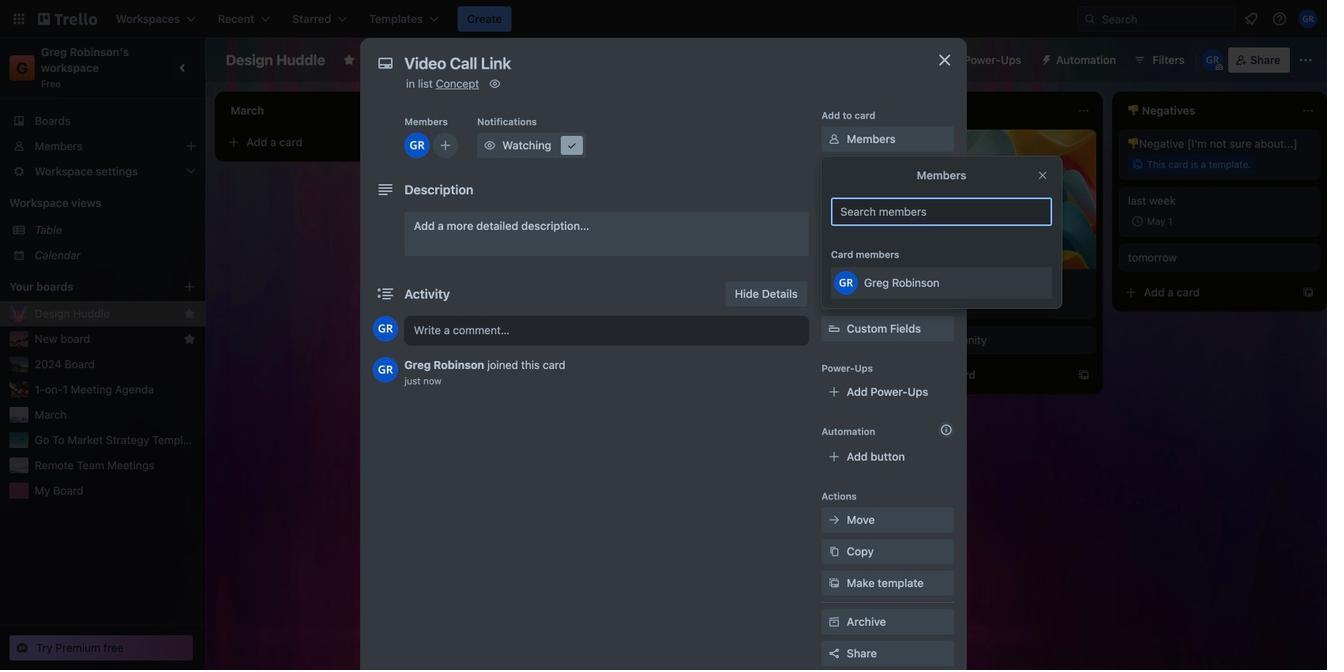Task type: vqa. For each thing, say whether or not it's contained in the screenshot.
board icon on the left of the page
yes



Task type: locate. For each thing, give the bounding box(es) containing it.
None checkbox
[[477, 294, 531, 313]]

None checkbox
[[1128, 212, 1178, 231]]

1 vertical spatial greg robinson (gregrobinson96) image
[[623, 228, 642, 247]]

2 horizontal spatial create from template… image
[[1078, 369, 1090, 381]]

0 vertical spatial create from template… image
[[405, 136, 417, 149]]

0 vertical spatial create from template… image
[[1302, 286, 1315, 299]]

greg robinson (gregrobinson96) image
[[1202, 49, 1224, 71], [623, 228, 642, 247], [373, 357, 398, 382]]

Board name text field
[[218, 47, 333, 73]]

1 horizontal spatial create from template… image
[[853, 277, 866, 289]]

0 notifications image
[[1242, 9, 1261, 28]]

2 vertical spatial create from template… image
[[1078, 369, 1090, 381]]

Search field
[[1097, 8, 1235, 30]]

sm image
[[1034, 47, 1056, 70], [826, 131, 842, 147], [826, 289, 842, 305], [826, 575, 842, 591]]

search image
[[1084, 13, 1097, 25]]

1 horizontal spatial greg robinson (gregrobinson96) image
[[623, 228, 642, 247]]

None text field
[[397, 49, 918, 77]]

your boards with 8 items element
[[9, 277, 160, 296]]

starred icon image
[[183, 307, 196, 320], [183, 333, 196, 345]]

1 vertical spatial create from template… image
[[853, 277, 866, 289]]

sm image
[[487, 76, 503, 92], [482, 137, 498, 153], [564, 137, 580, 153], [826, 512, 842, 528], [826, 544, 842, 559], [826, 614, 842, 630]]

create from template… image
[[405, 136, 417, 149], [853, 277, 866, 289], [1078, 369, 1090, 381]]

0 vertical spatial greg robinson (gregrobinson96) image
[[1202, 49, 1224, 71]]

2 vertical spatial greg robinson (gregrobinson96) image
[[373, 357, 398, 382]]

greg robinson (gregrobinson96) image
[[1299, 9, 1318, 28], [405, 133, 430, 158], [834, 271, 858, 295], [373, 316, 398, 341]]

0 vertical spatial starred icon image
[[183, 307, 196, 320]]

1 vertical spatial create from template… image
[[629, 333, 642, 346]]

1 vertical spatial starred icon image
[[183, 333, 196, 345]]

Search members text field
[[831, 198, 1052, 226]]

0 horizontal spatial create from template… image
[[405, 136, 417, 149]]

create from template… image
[[1302, 286, 1315, 299], [629, 333, 642, 346]]



Task type: describe. For each thing, give the bounding box(es) containing it.
2 horizontal spatial greg robinson (gregrobinson96) image
[[1202, 49, 1224, 71]]

1 starred icon image from the top
[[183, 307, 196, 320]]

show menu image
[[1298, 52, 1314, 68]]

0 horizontal spatial create from template… image
[[629, 333, 642, 346]]

close dialog image
[[935, 51, 954, 70]]

star or unstar board image
[[343, 54, 355, 66]]

add members to card image
[[439, 137, 452, 153]]

Write a comment text field
[[405, 316, 809, 344]]

primary element
[[0, 0, 1327, 38]]

2 starred icon image from the top
[[183, 333, 196, 345]]

board image
[[510, 53, 522, 66]]

open information menu image
[[1272, 11, 1288, 27]]

add board image
[[183, 280, 196, 293]]

0 horizontal spatial greg robinson (gregrobinson96) image
[[373, 357, 398, 382]]

labels image
[[826, 163, 842, 179]]

1 horizontal spatial create from template… image
[[1302, 286, 1315, 299]]



